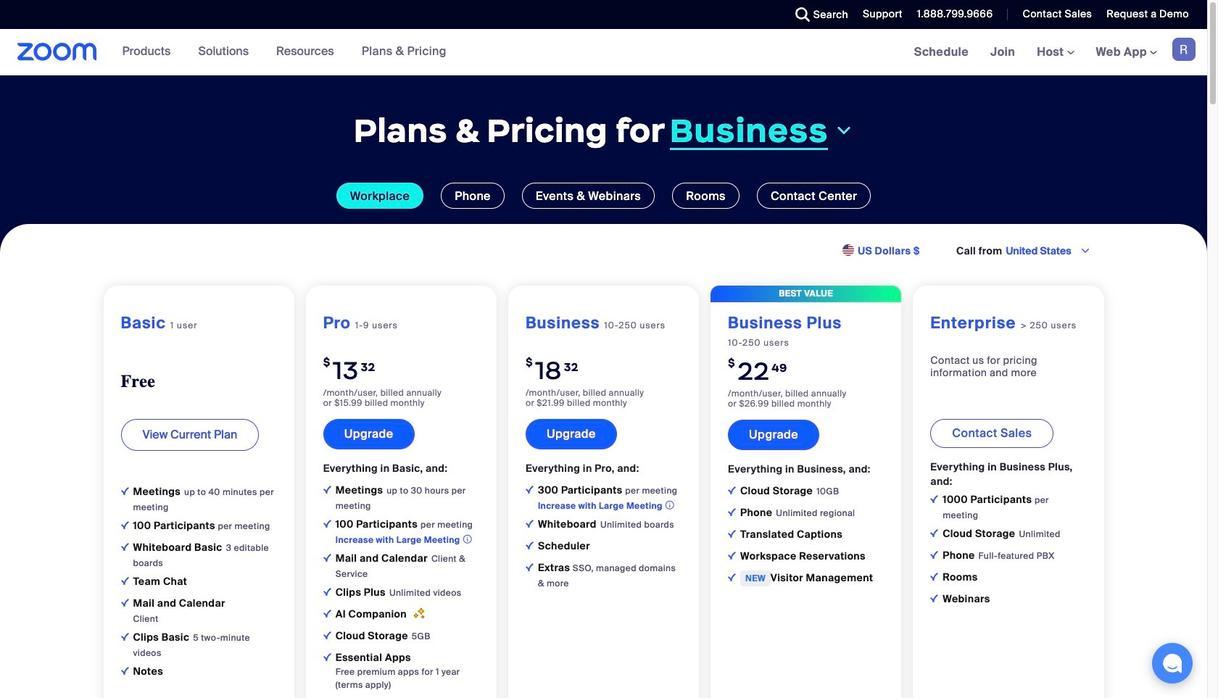 Task type: vqa. For each thing, say whether or not it's contained in the screenshot.
Open chat image
yes



Task type: describe. For each thing, give the bounding box(es) containing it.
zoom logo image
[[17, 43, 97, 61]]

info outline image
[[463, 533, 472, 546]]

product information navigation
[[97, 29, 458, 75]]

show options image
[[1080, 245, 1091, 257]]



Task type: locate. For each thing, give the bounding box(es) containing it.
outer image
[[843, 245, 856, 258]]

Country/Region text field
[[1005, 244, 1079, 258]]

ok image
[[526, 486, 534, 494], [728, 508, 736, 516], [121, 521, 129, 529], [526, 542, 534, 550], [323, 554, 331, 562], [526, 564, 534, 572], [931, 573, 939, 581], [121, 599, 129, 607], [323, 632, 331, 640], [121, 667, 129, 675]]

open chat image
[[1163, 654, 1183, 674]]

application
[[336, 483, 479, 514], [133, 484, 277, 515], [538, 485, 678, 512], [336, 517, 475, 548], [538, 517, 675, 532], [943, 527, 1061, 542], [741, 527, 847, 543], [133, 540, 277, 571], [943, 548, 1055, 564], [741, 549, 870, 564], [336, 551, 479, 582], [741, 571, 877, 587], [336, 585, 462, 601], [133, 596, 229, 627], [336, 607, 425, 622], [336, 629, 431, 644], [133, 630, 277, 661]]

meetings navigation
[[904, 29, 1208, 76]]

ok image
[[728, 487, 736, 495], [931, 495, 939, 503], [526, 520, 534, 528], [931, 529, 939, 537], [728, 530, 736, 538], [121, 543, 129, 551], [931, 551, 939, 559], [728, 552, 736, 560], [728, 574, 736, 582], [121, 577, 129, 585], [323, 588, 331, 596], [931, 595, 939, 603], [323, 610, 331, 618], [121, 633, 129, 641]]

include image
[[323, 486, 331, 494], [121, 487, 129, 495], [323, 520, 331, 528], [323, 654, 331, 661]]

tabs of zoom services tab list
[[22, 183, 1186, 209]]

down image
[[835, 122, 854, 140]]

main content
[[0, 29, 1208, 699]]

profile picture image
[[1173, 38, 1196, 61]]

banner
[[0, 29, 1208, 76]]



